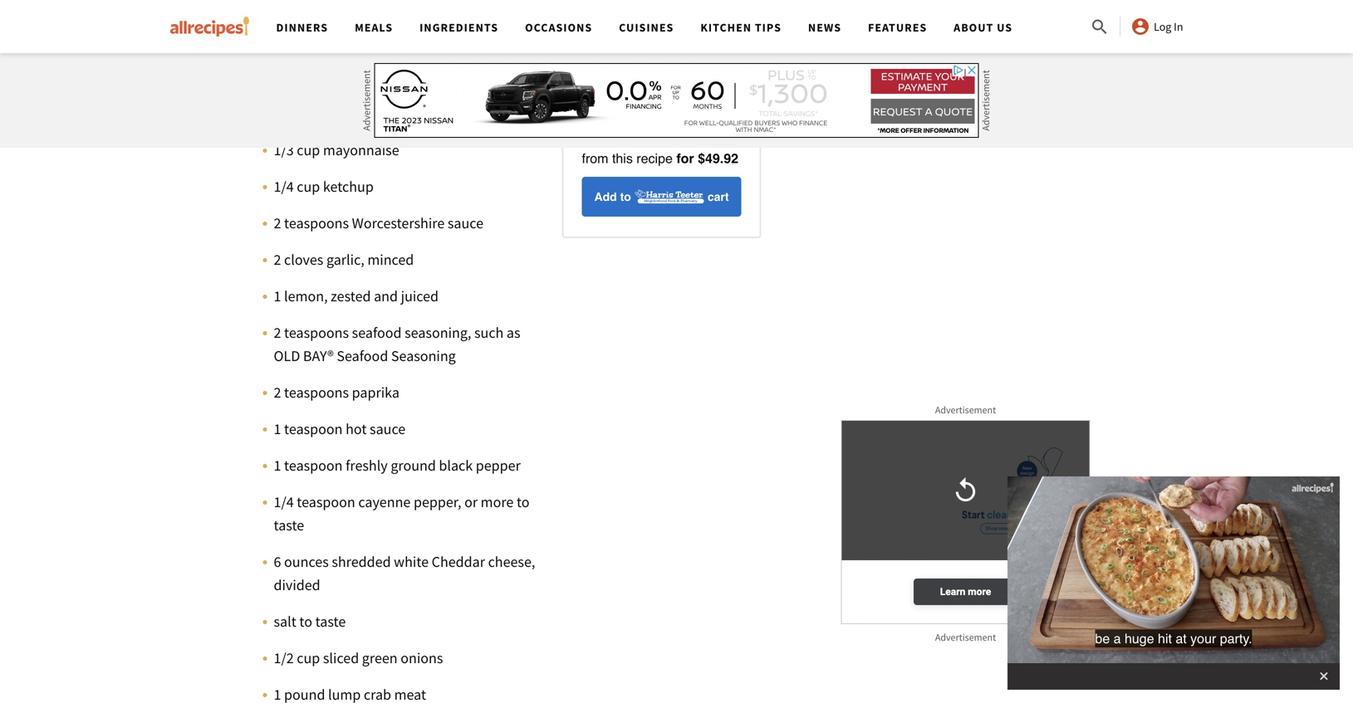 Task type: locate. For each thing, give the bounding box(es) containing it.
1 teaspoon hot sauce
[[274, 420, 406, 439]]

seafood
[[352, 324, 402, 342]]

taste up sliced
[[315, 613, 346, 631]]

0 horizontal spatial taste
[[274, 516, 304, 535]]

2 cup from the top
[[297, 177, 320, 196]]

sauce right the orcestershire
[[448, 214, 484, 233]]

1/4
[[274, 177, 294, 196], [274, 493, 294, 512]]

0 vertical spatial cream
[[406, 44, 445, 63]]

1 horizontal spatial sauce
[[448, 214, 484, 233]]

1 vertical spatial cream
[[354, 104, 393, 123]]

taste inside cayenne pepper, or more to taste
[[274, 516, 304, 535]]

1/4 up 6
[[274, 493, 294, 512]]

ounce)
[[299, 44, 342, 63]]

0 vertical spatial teaspoon
[[284, 420, 343, 439]]

news
[[809, 20, 842, 35]]

teaspoon left hot
[[284, 420, 343, 439]]

teaspoon up 1/4 teaspoon
[[284, 457, 343, 475]]

2 left cloves
[[274, 250, 281, 269]]

buy
[[582, 131, 607, 146]]

2 for 2 teaspoons paprika
[[274, 383, 281, 402]]

kitchen tips link
[[701, 20, 782, 35]]

1 teaspoons from the top
[[284, 214, 349, 233]]

2 down 1/4 cup ketchup
[[274, 214, 281, 233]]

or
[[465, 493, 478, 512]]

harris teeter logo image down recipe
[[635, 185, 705, 209]]

1 for lemon
[[274, 287, 281, 306]]

2 for 2 teaspoons w orcestershire sauce
[[274, 214, 281, 233]]

2 left (8
[[274, 44, 281, 63]]

2 vertical spatial cup
[[297, 649, 320, 668]]

about us
[[954, 20, 1013, 35]]

0 vertical spatial cup
[[297, 141, 320, 159]]

28204
[[661, 22, 693, 35]]

advertisement region
[[841, 0, 1091, 47], [374, 63, 979, 138], [841, 421, 1091, 628]]

0 vertical spatial to
[[620, 190, 631, 204]]

cheese, down ingredients link
[[448, 44, 496, 63]]

1 vertical spatial to
[[517, 493, 530, 512]]

tips
[[755, 20, 782, 35]]

sliced
[[323, 649, 359, 668]]

teaspoon down freshly
[[297, 493, 355, 512]]

0 horizontal spatial to
[[299, 613, 312, 631]]

0 vertical spatial 1
[[274, 287, 281, 306]]

garlic,
[[327, 250, 365, 269]]

harris teeter logo image
[[605, 51, 722, 84], [635, 185, 705, 209]]

shredded
[[332, 553, 391, 572]]

2 vertical spatial to
[[299, 613, 312, 631]]

1 vertical spatial 1
[[274, 420, 281, 439]]

1 horizontal spatial to
[[517, 493, 530, 512]]

1 left lemon
[[274, 287, 281, 306]]

1/4 cup ketchup
[[274, 177, 374, 196]]

1 1/4 from the top
[[274, 177, 294, 196]]

taste
[[274, 516, 304, 535], [315, 613, 346, 631]]

paprika
[[352, 383, 400, 402]]

3 teaspoons from the top
[[284, 383, 349, 402]]

1 vertical spatial 1/4
[[274, 493, 294, 512]]

at
[[499, 44, 511, 63]]

log in
[[1154, 19, 1184, 34]]

cream right sour in the left of the page
[[354, 104, 393, 123]]

0 vertical spatial taste
[[274, 516, 304, 535]]

1 2 from the top
[[274, 44, 281, 63]]

1 1 from the top
[[274, 287, 281, 306]]

zested
[[331, 287, 371, 306]]

cheese,
[[448, 44, 496, 63], [488, 553, 536, 572]]

about
[[954, 20, 994, 35]]

cup for 1/4
[[297, 177, 320, 196]]

cheese, inside cream cheese, at room temperature
[[448, 44, 496, 63]]

2 vertical spatial teaspoons
[[284, 383, 349, 402]]

2 up old
[[274, 324, 281, 342]]

log in link
[[1131, 17, 1184, 37]]

5 2 from the top
[[274, 383, 281, 402]]

teaspoons down bay®
[[284, 383, 349, 402]]

6 ounces shredded
[[274, 553, 394, 572]]

0 vertical spatial 1/4
[[274, 177, 294, 196]]

orcestershire
[[364, 214, 445, 233]]

divided
[[274, 576, 321, 595]]

2 vertical spatial 1
[[274, 457, 281, 475]]

room
[[514, 44, 548, 63]]

harris teeter logo image down charlotte, nc 28204 change
[[605, 51, 722, 84]]

hot
[[346, 420, 367, 439]]

sauce right hot
[[370, 420, 406, 439]]

salt
[[274, 613, 297, 631]]

1/4 down '1/3'
[[274, 177, 294, 196]]

1 for teaspoon
[[274, 420, 281, 439]]

cuisines
[[619, 20, 674, 35]]

(8
[[284, 44, 296, 63]]

bay®
[[303, 347, 334, 366]]

cup right '1/3'
[[297, 141, 320, 159]]

1 horizontal spatial cream
[[406, 44, 445, 63]]

occasions
[[525, 20, 593, 35]]

cup left "ketchup"
[[297, 177, 320, 196]]

navigation
[[263, 0, 1090, 53]]

in
[[1174, 19, 1184, 34]]

sour
[[323, 104, 351, 123]]

cup right 1/2
[[297, 649, 320, 668]]

1 teaspoon freshly ground black pepper
[[274, 457, 521, 475]]

to right salt
[[299, 613, 312, 631]]

recipe
[[637, 151, 673, 166]]

as
[[507, 324, 521, 342]]

1 vertical spatial sauce
[[370, 420, 406, 439]]

1 cup from the top
[[297, 141, 320, 159]]

1 up 1/4 teaspoon
[[274, 457, 281, 475]]

to right more
[[517, 493, 530, 512]]

to right add at the left top of page
[[620, 190, 631, 204]]

taste down 1/4 teaspoon
[[274, 516, 304, 535]]

mayonnaise
[[323, 141, 399, 159]]

4 2 from the top
[[274, 324, 281, 342]]

sour cream
[[323, 104, 393, 123]]

2 down old
[[274, 383, 281, 402]]

charlotte, nc 28204 change
[[587, 22, 737, 35]]

2 for 2 (8 ounce) packages
[[274, 44, 281, 63]]

2
[[274, 44, 281, 63], [274, 214, 281, 233], [274, 250, 281, 269], [274, 324, 281, 342], [274, 383, 281, 402]]

cup
[[297, 141, 320, 159], [297, 177, 320, 196], [297, 649, 320, 668]]

cheddar
[[432, 553, 485, 572]]

1/4 for 1/4 teaspoon
[[274, 493, 294, 512]]

cheese, right cheddar
[[488, 553, 536, 572]]

home image
[[170, 17, 250, 37]]

buy all 16 ingredients from this recipe for $49.92
[[582, 131, 739, 166]]

1 vertical spatial taste
[[315, 613, 346, 631]]

pepper
[[476, 457, 521, 475]]

teaspoons for paprika
[[284, 383, 349, 402]]

2 teaspoons from the top
[[284, 324, 349, 342]]

ground
[[391, 457, 436, 475]]

2 1 from the top
[[274, 420, 281, 439]]

1/3
[[274, 141, 294, 159]]

2 for 2 cloves garlic, minced
[[274, 250, 281, 269]]

teaspoon
[[284, 420, 343, 439], [284, 457, 343, 475], [297, 493, 355, 512]]

teaspoons up bay®
[[284, 324, 349, 342]]

1 vertical spatial teaspoons
[[284, 324, 349, 342]]

this
[[612, 151, 633, 166]]

log
[[1154, 19, 1172, 34]]

teaspoons down 1/4 cup ketchup
[[284, 214, 349, 233]]

2 1/4 from the top
[[274, 493, 294, 512]]

1/2 cup sliced green onions
[[274, 649, 443, 668]]

1
[[274, 287, 281, 306], [274, 420, 281, 439], [274, 457, 281, 475]]

cream
[[406, 44, 445, 63], [354, 104, 393, 123]]

2 vertical spatial teaspoon
[[297, 493, 355, 512]]

2 horizontal spatial to
[[620, 190, 631, 204]]

temperature
[[274, 68, 352, 86]]

cloves
[[284, 250, 324, 269]]

3 2 from the top
[[274, 250, 281, 269]]

1/4 for 1/4 cup ketchup
[[274, 177, 294, 196]]

us
[[997, 20, 1013, 35]]

1 vertical spatial cheese,
[[488, 553, 536, 572]]

1 vertical spatial cup
[[297, 177, 320, 196]]

1 down 2 teaspoons paprika
[[274, 420, 281, 439]]

cream down ingredients link
[[406, 44, 445, 63]]

navigation containing dinners
[[263, 0, 1090, 53]]

teaspoons
[[284, 214, 349, 233], [284, 324, 349, 342], [284, 383, 349, 402]]

2 2 from the top
[[274, 214, 281, 233]]

0 vertical spatial teaspoons
[[284, 214, 349, 233]]

0 vertical spatial cheese,
[[448, 44, 496, 63]]

features
[[868, 20, 928, 35]]



Task type: vqa. For each thing, say whether or not it's contained in the screenshot.
the shredded in the left bottom of the page
yes



Task type: describe. For each thing, give the bounding box(es) containing it.
packages
[[345, 44, 403, 63]]

and
[[374, 287, 398, 306]]

green
[[362, 649, 398, 668]]

dinners link
[[276, 20, 328, 35]]

change
[[696, 22, 737, 35]]

nc
[[641, 22, 657, 35]]

white cheddar cheese, divided
[[274, 553, 536, 595]]

for
[[677, 151, 694, 166]]

0 vertical spatial sauce
[[448, 214, 484, 233]]

ketchup
[[323, 177, 374, 196]]

3 1 from the top
[[274, 457, 281, 475]]

0 vertical spatial harris teeter logo image
[[605, 51, 722, 84]]

seasoning
[[391, 347, 456, 366]]

to for salt to taste
[[299, 613, 312, 631]]

pepper,
[[414, 493, 462, 512]]

w
[[352, 214, 364, 233]]

charlotte,
[[587, 22, 637, 35]]

1/3 cup mayonnaise
[[274, 141, 399, 159]]

search image
[[1090, 17, 1110, 37]]

all
[[611, 131, 626, 146]]

features link
[[868, 20, 928, 35]]

2 teaspoons w orcestershire sauce
[[274, 214, 484, 233]]

teaspoons for w
[[284, 214, 349, 233]]

cream cheese, at room temperature
[[274, 44, 548, 86]]

0 horizontal spatial sauce
[[370, 420, 406, 439]]

ounces
[[284, 553, 329, 572]]

meals link
[[355, 20, 393, 35]]

2 for 2 teaspoons seafood seasoning,
[[274, 324, 281, 342]]

1 horizontal spatial taste
[[315, 613, 346, 631]]

teaspoon for 1/4
[[297, 493, 355, 512]]

1 vertical spatial teaspoon
[[284, 457, 343, 475]]

cuisines link
[[619, 20, 674, 35]]

,
[[324, 287, 328, 306]]

cream inside cream cheese, at room temperature
[[406, 44, 445, 63]]

6
[[274, 553, 281, 572]]

2 teaspoons seafood seasoning,
[[274, 324, 472, 342]]

white
[[394, 553, 429, 572]]

3 cup from the top
[[297, 649, 320, 668]]

seasoning,
[[405, 324, 472, 342]]

1/2
[[274, 649, 294, 668]]

ingredients
[[420, 20, 499, 35]]

more
[[481, 493, 514, 512]]

juiced
[[401, 287, 439, 306]]

lemon
[[284, 287, 324, 306]]

occasions link
[[525, 20, 593, 35]]

kitchen tips
[[701, 20, 782, 35]]

1 vertical spatial harris teeter logo image
[[635, 185, 705, 209]]

change button
[[696, 20, 737, 36]]

to inside cayenne pepper, or more to taste
[[517, 493, 530, 512]]

2 teaspoons paprika
[[274, 383, 400, 402]]

16
[[629, 131, 644, 146]]

meals
[[355, 20, 393, 35]]

news link
[[809, 20, 842, 35]]

cayenne pepper, or more to taste
[[274, 493, 530, 535]]

old
[[274, 347, 300, 366]]

2 (8 ounce) packages
[[274, 44, 406, 63]]

cup for 1/3
[[297, 141, 320, 159]]

1/4 teaspoon
[[274, 493, 355, 512]]

ingredients
[[648, 131, 720, 146]]

account image
[[1131, 17, 1151, 37]]

add
[[595, 190, 617, 204]]

such
[[475, 324, 504, 342]]

cart
[[708, 190, 729, 204]]

from
[[582, 151, 609, 166]]

ingredients link
[[420, 20, 499, 35]]

kitchen
[[701, 20, 752, 35]]

seafood
[[337, 347, 388, 366]]

teaspoon for 1
[[284, 420, 343, 439]]

about us link
[[954, 20, 1013, 35]]

1 vertical spatial advertisement region
[[374, 63, 979, 138]]

dinners
[[276, 20, 328, 35]]

such as old bay® seafood seasoning
[[274, 324, 521, 366]]

minced
[[368, 250, 414, 269]]

freshly
[[346, 457, 388, 475]]

to for add to
[[620, 190, 631, 204]]

0 horizontal spatial cream
[[354, 104, 393, 123]]

teaspoons for seafood
[[284, 324, 349, 342]]

cheese, inside white cheddar cheese, divided
[[488, 553, 536, 572]]

1 lemon , zested and juiced
[[274, 287, 439, 306]]

$49.92
[[698, 151, 739, 166]]

add to
[[595, 190, 631, 204]]

salt to taste
[[274, 613, 346, 631]]

onions
[[401, 649, 443, 668]]

0 vertical spatial advertisement region
[[841, 0, 1091, 47]]

2 cloves garlic, minced
[[274, 250, 414, 269]]

2 vertical spatial advertisement region
[[841, 421, 1091, 628]]



